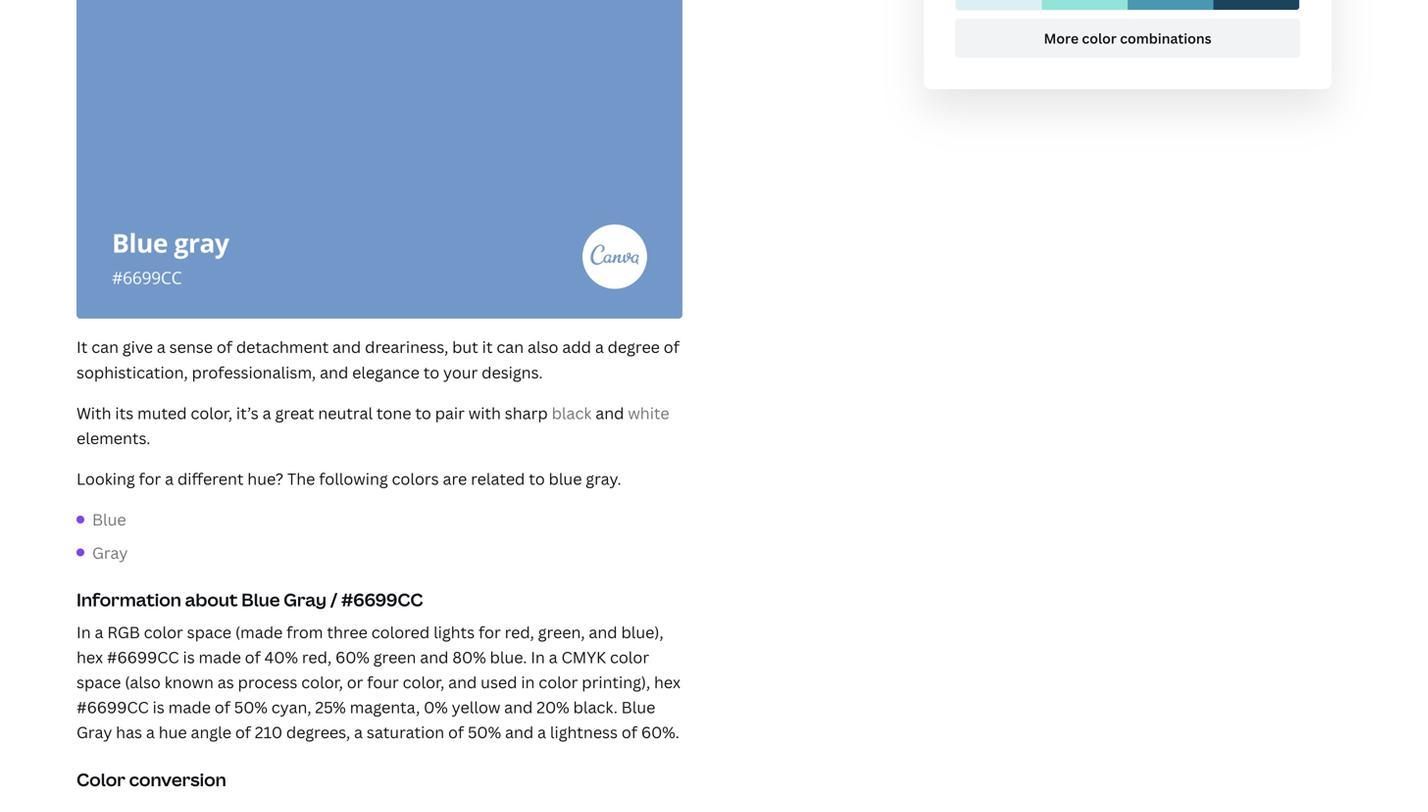 Task type: locate. For each thing, give the bounding box(es) containing it.
is up hue on the bottom
[[153, 697, 165, 718]]

1 vertical spatial in
[[531, 647, 545, 668]]

sharp
[[505, 403, 548, 424]]

a down "magenta," on the left bottom of page
[[354, 722, 363, 743]]

black
[[552, 403, 592, 424]]

lightness
[[550, 722, 618, 743]]

used
[[481, 672, 517, 693]]

gray left has
[[77, 722, 112, 743]]

hex up 60%.
[[654, 672, 681, 693]]

following
[[319, 469, 388, 490]]

2 horizontal spatial color
[[610, 647, 650, 668]]

space down about
[[187, 622, 232, 643]]

1 vertical spatial is
[[153, 697, 165, 718]]

50%
[[234, 697, 268, 718], [468, 722, 501, 743]]

tone
[[377, 403, 412, 424]]

color down blue),
[[610, 647, 650, 668]]

blue.
[[490, 647, 527, 668]]

with
[[469, 403, 501, 424]]

1 horizontal spatial is
[[183, 647, 195, 668]]

your
[[443, 362, 478, 383]]

blue up (made
[[241, 588, 280, 612]]

0 horizontal spatial can
[[91, 337, 119, 358]]

1 horizontal spatial color
[[539, 672, 578, 693]]

1 horizontal spatial 50%
[[468, 722, 501, 743]]

red, down from
[[302, 647, 332, 668]]

degrees,
[[286, 722, 350, 743]]

and
[[333, 337, 361, 358], [320, 362, 349, 383], [596, 403, 624, 424], [589, 622, 618, 643], [420, 647, 449, 668], [448, 672, 477, 693], [504, 697, 533, 718], [505, 722, 534, 743]]

2 horizontal spatial color,
[[403, 672, 445, 693]]

information about blue gray / #6699cc in a rgb color space (made from three colored lights for red, green, and blue), hex #6699cc is made of 40% red, 60% green and 80% blue. in a cmyk color space (also known as process color, or four color, and used in color printing), hex #6699cc is made of 50% cyan, 25% magenta, 0% yellow and 20% black. blue gray has a hue angle of 210 degrees, a saturation of 50% and a lightness of 60%.
[[77, 588, 681, 743]]

1 horizontal spatial blue
[[241, 588, 280, 612]]

for up blue.
[[479, 622, 501, 643]]

to left 'pair'
[[415, 403, 431, 424]]

0 vertical spatial to
[[424, 362, 440, 383]]

a down 20%
[[538, 722, 546, 743]]

50% down the process
[[234, 697, 268, 718]]

color
[[144, 622, 183, 643], [610, 647, 650, 668], [539, 672, 578, 693]]

0%
[[424, 697, 448, 718]]

a right give
[[157, 337, 166, 358]]

detachment
[[236, 337, 329, 358]]

color up 20%
[[539, 672, 578, 693]]

210
[[255, 722, 283, 743]]

0 vertical spatial red,
[[505, 622, 534, 643]]

0 vertical spatial 50%
[[234, 697, 268, 718]]

0 horizontal spatial for
[[139, 469, 161, 490]]

for right 'looking'
[[139, 469, 161, 490]]

color, left the it's
[[191, 403, 233, 424]]

made down "known"
[[168, 697, 211, 718]]

0 vertical spatial hex
[[77, 647, 103, 668]]

1 vertical spatial blue
[[241, 588, 280, 612]]

green,
[[538, 622, 585, 643]]

1 horizontal spatial hex
[[654, 672, 681, 693]]

blue gray image
[[77, 0, 683, 319]]

hex
[[77, 647, 103, 668], [654, 672, 681, 693]]

0 vertical spatial is
[[183, 647, 195, 668]]

a right add
[[595, 337, 604, 358]]

a
[[157, 337, 166, 358], [595, 337, 604, 358], [263, 403, 271, 424], [165, 469, 174, 490], [95, 622, 103, 643], [549, 647, 558, 668], [146, 722, 155, 743], [354, 722, 363, 743], [538, 722, 546, 743]]

2 vertical spatial #6699cc
[[77, 697, 149, 718]]

0 horizontal spatial space
[[77, 672, 121, 693]]

is up "known"
[[183, 647, 195, 668]]

color, inside "with its muted color, it's a great neutral tone to pair with sharp black and white elements."
[[191, 403, 233, 424]]

blue up 60%.
[[622, 697, 656, 718]]

hex down information
[[77, 647, 103, 668]]

in
[[77, 622, 91, 643], [531, 647, 545, 668]]

color
[[77, 768, 126, 792]]

blue
[[549, 469, 582, 490]]

1 vertical spatial #6699cc
[[107, 647, 179, 668]]

in up in
[[531, 647, 545, 668]]

0 horizontal spatial 50%
[[234, 697, 268, 718]]

for
[[139, 469, 161, 490], [479, 622, 501, 643]]

0 vertical spatial in
[[77, 622, 91, 643]]

1 vertical spatial for
[[479, 622, 501, 643]]

is
[[183, 647, 195, 668], [153, 697, 165, 718]]

to inside it can give a sense of detachment and dreariness, but it can also add a degree of sophistication, professionalism, and elegance to your designs.
[[424, 362, 440, 383]]

rgb
[[107, 622, 140, 643]]

#6699cc up has
[[77, 697, 149, 718]]

1 horizontal spatial space
[[187, 622, 232, 643]]

blue
[[92, 509, 126, 530], [241, 588, 280, 612], [622, 697, 656, 718]]

0 horizontal spatial is
[[153, 697, 165, 718]]

1 vertical spatial gray
[[284, 588, 327, 612]]

0 vertical spatial made
[[199, 647, 241, 668]]

made
[[199, 647, 241, 668], [168, 697, 211, 718]]

or
[[347, 672, 363, 693]]

of right sense
[[217, 337, 233, 358]]

a down green,
[[549, 647, 558, 668]]

it
[[482, 337, 493, 358]]

20%
[[537, 697, 570, 718]]

1 vertical spatial hex
[[654, 672, 681, 693]]

has
[[116, 722, 142, 743]]

made up as
[[199, 647, 241, 668]]

white
[[628, 403, 670, 424]]

gray left /
[[284, 588, 327, 612]]

1 can from the left
[[91, 337, 119, 358]]

color right "rgb"
[[144, 622, 183, 643]]

1 vertical spatial made
[[168, 697, 211, 718]]

2 horizontal spatial blue
[[622, 697, 656, 718]]

blue up gray link at the left bottom of page
[[92, 509, 126, 530]]

gray down the 'blue' link on the bottom of the page
[[92, 542, 128, 563]]

of left 210
[[235, 722, 251, 743]]

0 vertical spatial space
[[187, 622, 232, 643]]

2 vertical spatial blue
[[622, 697, 656, 718]]

hue
[[159, 722, 187, 743]]

space
[[187, 622, 232, 643], [77, 672, 121, 693]]

0 vertical spatial color
[[144, 622, 183, 643]]

in left "rgb"
[[77, 622, 91, 643]]

red, up blue.
[[505, 622, 534, 643]]

0 vertical spatial for
[[139, 469, 161, 490]]

0 horizontal spatial color,
[[191, 403, 233, 424]]

1 vertical spatial 50%
[[468, 722, 501, 743]]

#6699cc up colored
[[341, 588, 423, 612]]

to inside "with its muted color, it's a great neutral tone to pair with sharp black and white elements."
[[415, 403, 431, 424]]

1 vertical spatial color
[[610, 647, 650, 668]]

to
[[424, 362, 440, 383], [415, 403, 431, 424], [529, 469, 545, 490]]

looking for a different hue? the following colors are related to blue gray.
[[77, 469, 622, 490]]

color, up 25%
[[301, 672, 343, 693]]

of
[[217, 337, 233, 358], [664, 337, 680, 358], [245, 647, 261, 668], [215, 697, 230, 718], [235, 722, 251, 743], [448, 722, 464, 743], [622, 722, 638, 743]]

#6699cc up (also
[[107, 647, 179, 668]]

it's
[[236, 403, 259, 424]]

red,
[[505, 622, 534, 643], [302, 647, 332, 668]]

#6699cc
[[341, 588, 423, 612], [107, 647, 179, 668], [77, 697, 149, 718]]

1 horizontal spatial can
[[497, 337, 524, 358]]

dreariness,
[[365, 337, 449, 358]]

1 vertical spatial red,
[[302, 647, 332, 668]]

(made
[[235, 622, 283, 643]]

50% down 'yellow'
[[468, 722, 501, 743]]

different
[[178, 469, 244, 490]]

color, up 0%
[[403, 672, 445, 693]]

1 horizontal spatial for
[[479, 622, 501, 643]]

1 vertical spatial to
[[415, 403, 431, 424]]

its
[[115, 403, 134, 424]]

to left blue
[[529, 469, 545, 490]]

cmyk
[[562, 647, 606, 668]]

1 horizontal spatial red,
[[505, 622, 534, 643]]

of down (made
[[245, 647, 261, 668]]

a left "rgb"
[[95, 622, 103, 643]]

but
[[452, 337, 479, 358]]

/
[[330, 588, 338, 612]]

three
[[327, 622, 368, 643]]

to left 'your' at the top of the page
[[424, 362, 440, 383]]

space left (also
[[77, 672, 121, 693]]

1 horizontal spatial in
[[531, 647, 545, 668]]

hue?
[[248, 469, 284, 490]]

give
[[122, 337, 153, 358]]

a right the it's
[[263, 403, 271, 424]]

color,
[[191, 403, 233, 424], [301, 672, 343, 693], [403, 672, 445, 693]]

with
[[77, 403, 111, 424]]

0 vertical spatial blue
[[92, 509, 126, 530]]

sense
[[169, 337, 213, 358]]

are
[[443, 469, 467, 490]]



Task type: describe. For each thing, give the bounding box(es) containing it.
in
[[521, 672, 535, 693]]

cyan,
[[272, 697, 312, 718]]

process
[[238, 672, 298, 693]]

saturation
[[367, 722, 445, 743]]

add
[[562, 337, 592, 358]]

conversion
[[129, 768, 226, 792]]

as
[[218, 672, 234, 693]]

0 horizontal spatial color
[[144, 622, 183, 643]]

for inside information about blue gray / #6699cc in a rgb color space (made from three colored lights for red, green, and blue), hex #6699cc is made of 40% red, 60% green and 80% blue. in a cmyk color space (also known as process color, or four color, and used in color printing), hex #6699cc is made of 50% cyan, 25% magenta, 0% yellow and 20% black. blue gray has a hue angle of 210 degrees, a saturation of 50% and a lightness of 60%.
[[479, 622, 501, 643]]

2 vertical spatial to
[[529, 469, 545, 490]]

with its muted color, it's a great neutral tone to pair with sharp black and white elements.
[[77, 403, 670, 449]]

0 vertical spatial gray
[[92, 542, 128, 563]]

80%
[[453, 647, 486, 668]]

of down as
[[215, 697, 230, 718]]

green
[[374, 647, 416, 668]]

60%.
[[641, 722, 680, 743]]

related
[[471, 469, 525, 490]]

elegance
[[352, 362, 420, 383]]

black.
[[573, 697, 618, 718]]

pair
[[435, 403, 465, 424]]

0 horizontal spatial hex
[[77, 647, 103, 668]]

a left different
[[165, 469, 174, 490]]

25%
[[315, 697, 346, 718]]

lights
[[434, 622, 475, 643]]

of right degree
[[664, 337, 680, 358]]

looking
[[77, 469, 135, 490]]

black link
[[552, 403, 592, 424]]

degree
[[608, 337, 660, 358]]

also
[[528, 337, 559, 358]]

professionalism,
[[192, 362, 316, 383]]

neutral
[[318, 403, 373, 424]]

of down 'yellow'
[[448, 722, 464, 743]]

angle
[[191, 722, 232, 743]]

1 vertical spatial space
[[77, 672, 121, 693]]

great
[[275, 403, 314, 424]]

(also
[[125, 672, 161, 693]]

it can give a sense of detachment and dreariness, but it can also add a degree of sophistication, professionalism, and elegance to your designs.
[[77, 337, 680, 383]]

known
[[165, 672, 214, 693]]

sophistication,
[[77, 362, 188, 383]]

yellow
[[452, 697, 501, 718]]

blue link
[[92, 509, 126, 530]]

from
[[287, 622, 323, 643]]

60%
[[335, 647, 370, 668]]

the
[[287, 469, 315, 490]]

0 vertical spatial #6699cc
[[341, 588, 423, 612]]

printing),
[[582, 672, 651, 693]]

color conversion
[[77, 768, 226, 792]]

0 horizontal spatial blue
[[92, 509, 126, 530]]

and inside "with its muted color, it's a great neutral tone to pair with sharp black and white elements."
[[596, 403, 624, 424]]

gray.
[[586, 469, 622, 490]]

it
[[77, 337, 88, 358]]

0 horizontal spatial red,
[[302, 647, 332, 668]]

2 can from the left
[[497, 337, 524, 358]]

muted
[[137, 403, 187, 424]]

2 vertical spatial gray
[[77, 722, 112, 743]]

designs.
[[482, 362, 543, 383]]

information
[[77, 588, 181, 612]]

of left 60%.
[[622, 722, 638, 743]]

colors
[[392, 469, 439, 490]]

2 vertical spatial color
[[539, 672, 578, 693]]

blue),
[[621, 622, 664, 643]]

four
[[367, 672, 399, 693]]

gray link
[[92, 542, 128, 563]]

about
[[185, 588, 238, 612]]

white link
[[628, 403, 670, 424]]

colored
[[372, 622, 430, 643]]

1 horizontal spatial color,
[[301, 672, 343, 693]]

magenta,
[[350, 697, 420, 718]]

elements.
[[77, 428, 151, 449]]

a inside "with its muted color, it's a great neutral tone to pair with sharp black and white elements."
[[263, 403, 271, 424]]

0 horizontal spatial in
[[77, 622, 91, 643]]

a right has
[[146, 722, 155, 743]]

40%
[[265, 647, 298, 668]]



Task type: vqa. For each thing, say whether or not it's contained in the screenshot.
made
yes



